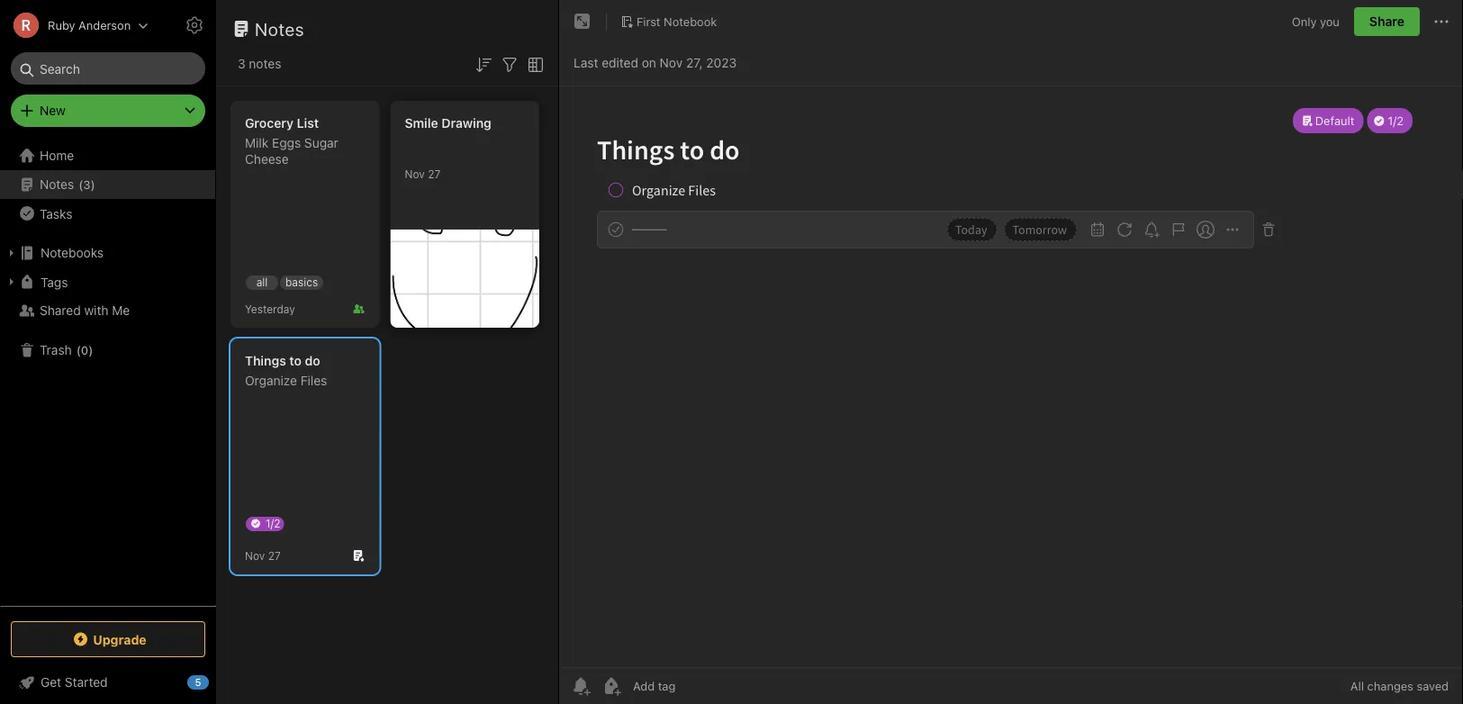 Task type: locate. For each thing, give the bounding box(es) containing it.
all changes saved
[[1351, 680, 1449, 693]]

tags
[[41, 274, 68, 289]]

only you
[[1292, 15, 1340, 28]]

0 horizontal spatial 3
[[83, 178, 91, 191]]

only
[[1292, 15, 1317, 28]]

2 vertical spatial nov
[[245, 549, 265, 562]]

notes up notes
[[255, 18, 304, 39]]

0 vertical spatial 3
[[238, 56, 246, 71]]

) right trash
[[88, 343, 93, 357]]

2 horizontal spatial nov
[[660, 55, 683, 70]]

notebook
[[664, 15, 717, 28]]

nov 27
[[405, 168, 441, 180], [245, 549, 281, 562]]

nov 27 down "smile"
[[405, 168, 441, 180]]

nov inside note window element
[[660, 55, 683, 70]]

add filters image
[[499, 54, 521, 75]]

1 horizontal spatial 27
[[428, 168, 441, 180]]

get
[[41, 675, 61, 690]]

notebooks link
[[0, 239, 215, 267]]

notes
[[249, 56, 281, 71]]

notes down home
[[40, 177, 74, 192]]

tasks
[[40, 206, 72, 221]]

tree
[[0, 141, 216, 605]]

first notebook button
[[614, 9, 723, 34]]

0 horizontal spatial notes
[[40, 177, 74, 192]]

( inside notes ( 3 )
[[79, 178, 83, 191]]

1 horizontal spatial nov
[[405, 168, 425, 180]]

2023
[[706, 55, 737, 70]]

0 vertical spatial )
[[91, 178, 95, 191]]

None search field
[[23, 52, 193, 85]]

27 down "smile"
[[428, 168, 441, 180]]

1 horizontal spatial nov 27
[[405, 168, 441, 180]]

3 left notes
[[238, 56, 246, 71]]

grocery list milk eggs sugar cheese
[[245, 116, 339, 167]]

0 horizontal spatial nov
[[245, 549, 265, 562]]

grocery
[[245, 116, 294, 131]]

Sort options field
[[473, 52, 494, 75]]

( inside the trash ( 0 )
[[76, 343, 81, 357]]

upgrade
[[93, 632, 147, 647]]

1 horizontal spatial notes
[[255, 18, 304, 39]]

Add filters field
[[499, 52, 521, 75]]

trash
[[40, 343, 72, 358]]

files
[[301, 373, 327, 388]]

shared with me
[[40, 303, 130, 318]]

share
[[1370, 14, 1405, 29]]

notebooks
[[41, 245, 104, 260]]

1 horizontal spatial 3
[[238, 56, 246, 71]]

) inside the trash ( 0 )
[[88, 343, 93, 357]]

(
[[79, 178, 83, 191], [76, 343, 81, 357]]

3 down home link
[[83, 178, 91, 191]]

edited
[[602, 55, 638, 70]]

first notebook
[[637, 15, 717, 28]]

organize
[[245, 373, 297, 388]]

( for notes
[[79, 178, 83, 191]]

notes ( 3 )
[[40, 177, 95, 192]]

nov
[[660, 55, 683, 70], [405, 168, 425, 180], [245, 549, 265, 562]]

to
[[289, 353, 302, 368]]

notes for notes ( 3 )
[[40, 177, 74, 192]]

0 vertical spatial notes
[[255, 18, 304, 39]]

add a reminder image
[[570, 675, 592, 697]]

thumbnail image
[[390, 230, 539, 328]]

1 vertical spatial 3
[[83, 178, 91, 191]]

0 horizontal spatial nov 27
[[245, 549, 281, 562]]

me
[[112, 303, 130, 318]]

Help and Learning task checklist field
[[0, 668, 216, 697]]

1 vertical spatial nov 27
[[245, 549, 281, 562]]

with
[[84, 303, 109, 318]]

3
[[238, 56, 246, 71], [83, 178, 91, 191]]

notes
[[255, 18, 304, 39], [40, 177, 74, 192]]

expand tags image
[[5, 275, 19, 289]]

1 vertical spatial (
[[76, 343, 81, 357]]

yesterday
[[245, 303, 295, 315]]

drawing
[[442, 116, 492, 131]]

)
[[91, 178, 95, 191], [88, 343, 93, 357]]

note window element
[[559, 0, 1464, 704]]

Add tag field
[[631, 679, 766, 694]]

) down home link
[[91, 178, 95, 191]]

27
[[428, 168, 441, 180], [268, 549, 281, 562]]

nov 27 down 1/2 on the bottom left of page
[[245, 549, 281, 562]]

3 notes
[[238, 56, 281, 71]]

) inside notes ( 3 )
[[91, 178, 95, 191]]

0 vertical spatial (
[[79, 178, 83, 191]]

get started
[[41, 675, 108, 690]]

1 vertical spatial notes
[[40, 177, 74, 192]]

( down home link
[[79, 178, 83, 191]]

3 inside notes ( 3 )
[[83, 178, 91, 191]]

last
[[574, 55, 598, 70]]

things to do organize files
[[245, 353, 327, 388]]

( right trash
[[76, 343, 81, 357]]

1 vertical spatial 27
[[268, 549, 281, 562]]

expand note image
[[572, 11, 594, 32]]

View options field
[[521, 52, 547, 75]]

all
[[1351, 680, 1364, 693]]

started
[[65, 675, 108, 690]]

5
[[195, 677, 201, 689]]

27 down 1/2 on the bottom left of page
[[268, 549, 281, 562]]

trash ( 0 )
[[40, 343, 93, 358]]

1 vertical spatial )
[[88, 343, 93, 357]]

0 vertical spatial nov
[[660, 55, 683, 70]]

0 vertical spatial nov 27
[[405, 168, 441, 180]]

) for trash
[[88, 343, 93, 357]]



Task type: describe. For each thing, give the bounding box(es) containing it.
new button
[[11, 95, 205, 127]]

changes
[[1368, 680, 1414, 693]]

home
[[40, 148, 74, 163]]

cheese
[[245, 152, 289, 167]]

shared
[[40, 303, 81, 318]]

0 vertical spatial 27
[[428, 168, 441, 180]]

ruby
[[48, 18, 75, 32]]

basics
[[285, 276, 318, 289]]

0
[[81, 343, 88, 357]]

do
[[305, 353, 320, 368]]

smile drawing
[[405, 116, 492, 131]]

smile
[[405, 116, 438, 131]]

1/2
[[266, 517, 281, 530]]

things
[[245, 353, 286, 368]]

settings image
[[184, 14, 205, 36]]

saved
[[1417, 680, 1449, 693]]

eggs
[[272, 136, 301, 150]]

0 horizontal spatial 27
[[268, 549, 281, 562]]

shared with me link
[[0, 296, 215, 325]]

sugar
[[304, 136, 339, 150]]

click to collapse image
[[209, 671, 223, 693]]

all
[[256, 276, 268, 289]]

more actions image
[[1431, 11, 1453, 32]]

share button
[[1354, 7, 1420, 36]]

) for notes
[[91, 178, 95, 191]]

More actions field
[[1431, 7, 1453, 36]]

Account field
[[0, 7, 149, 43]]

tags button
[[0, 267, 215, 296]]

last edited on nov 27, 2023
[[574, 55, 737, 70]]

on
[[642, 55, 656, 70]]

Note Editor text field
[[559, 86, 1464, 667]]

1 vertical spatial nov
[[405, 168, 425, 180]]

Search text field
[[23, 52, 193, 85]]

27,
[[686, 55, 703, 70]]

new
[[40, 103, 66, 118]]

( for trash
[[76, 343, 81, 357]]

milk
[[245, 136, 269, 150]]

upgrade button
[[11, 621, 205, 657]]

tree containing home
[[0, 141, 216, 605]]

you
[[1320, 15, 1340, 28]]

tasks button
[[0, 199, 215, 228]]

home link
[[0, 141, 216, 170]]

ruby anderson
[[48, 18, 131, 32]]

notes for notes
[[255, 18, 304, 39]]

anderson
[[78, 18, 131, 32]]

first
[[637, 15, 661, 28]]

expand notebooks image
[[5, 246, 19, 260]]

add tag image
[[601, 675, 622, 697]]

list
[[297, 116, 319, 131]]



Task type: vqa. For each thing, say whether or not it's contained in the screenshot.
the left 3
yes



